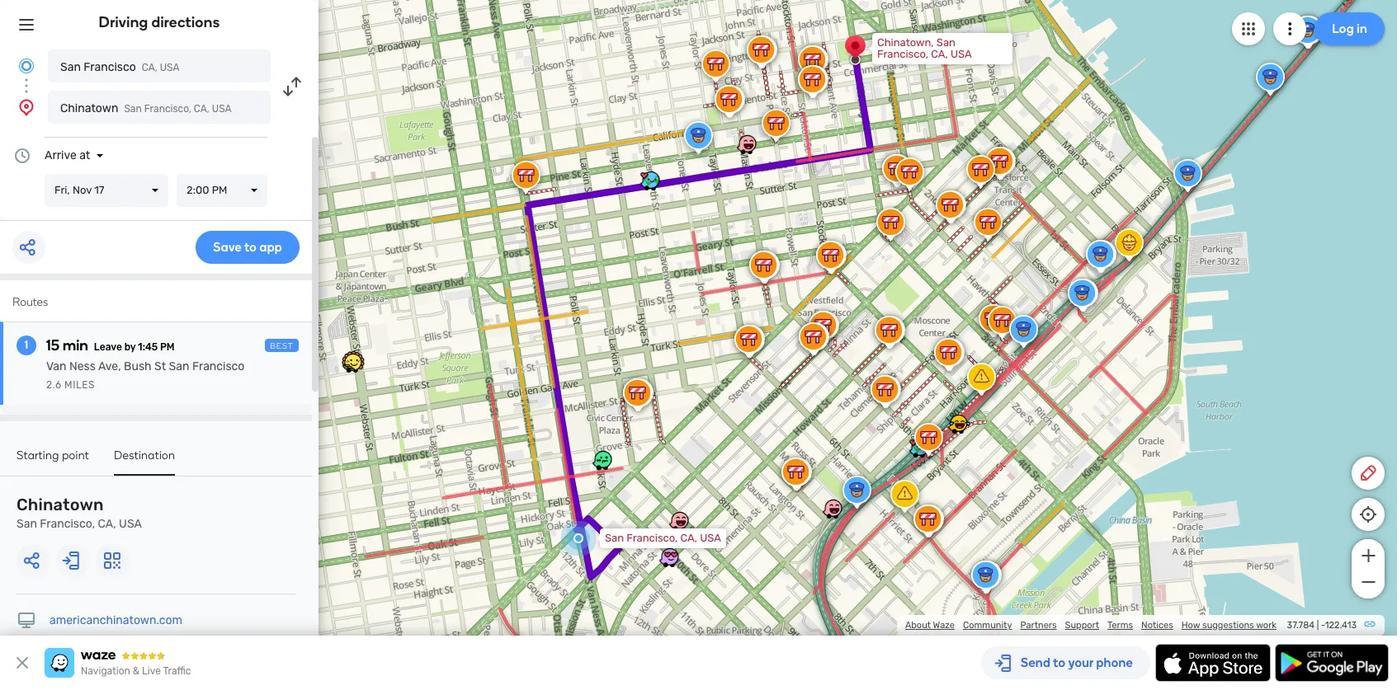 Task type: locate. For each thing, give the bounding box(es) containing it.
pm
[[212, 184, 227, 196], [160, 342, 175, 353]]

bush
[[124, 360, 152, 374]]

support
[[1065, 621, 1099, 631]]

-
[[1321, 621, 1325, 631]]

pm inside 2:00 pm "list box"
[[212, 184, 227, 196]]

san inside van ness ave, bush st san francisco 2.6 miles
[[169, 360, 189, 374]]

starting
[[17, 449, 59, 463]]

chinatown
[[60, 102, 118, 116], [17, 495, 104, 515]]

starting point
[[17, 449, 89, 463]]

chinatown,
[[877, 36, 934, 49]]

current location image
[[17, 56, 36, 76]]

clock image
[[12, 146, 32, 166]]

live
[[142, 666, 161, 678]]

pm right 1:45
[[160, 342, 175, 353]]

ca,
[[931, 48, 948, 60], [142, 62, 157, 73], [194, 103, 209, 115], [98, 518, 116, 532], [681, 532, 697, 545]]

van
[[46, 360, 67, 374]]

support link
[[1065, 621, 1099, 631]]

san francisco ca, usa
[[60, 60, 179, 74]]

1 horizontal spatial francisco
[[192, 360, 245, 374]]

chinatown up at
[[60, 102, 118, 116]]

1 vertical spatial chinatown san francisco, ca, usa
[[17, 495, 142, 532]]

link image
[[1364, 618, 1377, 631]]

at
[[79, 149, 90, 163]]

francisco,
[[877, 48, 929, 60], [144, 103, 191, 115], [40, 518, 95, 532], [627, 532, 678, 545]]

chinatown, san francisco, ca, usa
[[877, 36, 972, 60]]

1 vertical spatial chinatown
[[17, 495, 104, 515]]

pm right 2:00
[[212, 184, 227, 196]]

americanchinatown.com
[[50, 614, 182, 628]]

chinatown san francisco, ca, usa down point
[[17, 495, 142, 532]]

francisco
[[84, 60, 136, 74], [192, 360, 245, 374]]

0 vertical spatial chinatown san francisco, ca, usa
[[60, 102, 232, 116]]

how
[[1182, 621, 1200, 631]]

about
[[905, 621, 931, 631]]

san
[[937, 36, 956, 49], [60, 60, 81, 74], [124, 103, 142, 115], [169, 360, 189, 374], [17, 518, 37, 532], [605, 532, 624, 545]]

how suggestions work link
[[1182, 621, 1277, 631]]

francisco right st
[[192, 360, 245, 374]]

starting point button
[[17, 449, 89, 475]]

community link
[[963, 621, 1012, 631]]

usa inside chinatown, san francisco, ca, usa
[[951, 48, 972, 60]]

chinatown san francisco, ca, usa down san francisco ca, usa
[[60, 102, 232, 116]]

san francisco, ca, usa
[[605, 532, 721, 545]]

&
[[133, 666, 140, 678]]

usa
[[951, 48, 972, 60], [160, 62, 179, 73], [212, 103, 232, 115], [119, 518, 142, 532], [700, 532, 721, 545]]

driving
[[99, 13, 148, 31]]

ca, inside san francisco ca, usa
[[142, 62, 157, 73]]

chinatown san francisco, ca, usa
[[60, 102, 232, 116], [17, 495, 142, 532]]

0 horizontal spatial pm
[[160, 342, 175, 353]]

0 horizontal spatial francisco
[[84, 60, 136, 74]]

driving directions
[[99, 13, 220, 31]]

francisco down driving
[[84, 60, 136, 74]]

suggestions
[[1203, 621, 1254, 631]]

about waze community partners support terms notices how suggestions work
[[905, 621, 1277, 631]]

ave,
[[98, 360, 121, 374]]

2.6
[[46, 380, 62, 391]]

1 vertical spatial francisco
[[192, 360, 245, 374]]

francisco inside van ness ave, bush st san francisco 2.6 miles
[[192, 360, 245, 374]]

0 vertical spatial pm
[[212, 184, 227, 196]]

15 min leave by 1:45 pm
[[46, 337, 175, 355]]

terms
[[1108, 621, 1133, 631]]

0 vertical spatial francisco
[[84, 60, 136, 74]]

2:00 pm list box
[[177, 174, 267, 207]]

1 horizontal spatial pm
[[212, 184, 227, 196]]

chinatown down starting point button
[[17, 495, 104, 515]]

arrive
[[45, 149, 77, 163]]

work
[[1256, 621, 1277, 631]]

37.784
[[1287, 621, 1315, 631]]

1 vertical spatial pm
[[160, 342, 175, 353]]

arrive at
[[45, 149, 90, 163]]

partners
[[1021, 621, 1057, 631]]

zoom out image
[[1358, 573, 1379, 593]]

0 vertical spatial chinatown
[[60, 102, 118, 116]]

37.784 | -122.413
[[1287, 621, 1357, 631]]

best
[[270, 342, 294, 352]]

destination button
[[114, 449, 175, 476]]



Task type: describe. For each thing, give the bounding box(es) containing it.
st
[[154, 360, 166, 374]]

van ness ave, bush st san francisco 2.6 miles
[[46, 360, 245, 391]]

traffic
[[163, 666, 191, 678]]

san inside chinatown, san francisco, ca, usa
[[937, 36, 956, 49]]

nov
[[73, 184, 92, 196]]

notices link
[[1142, 621, 1173, 631]]

|
[[1317, 621, 1319, 631]]

routes
[[12, 295, 48, 310]]

francisco, inside chinatown, san francisco, ca, usa
[[877, 48, 929, 60]]

destination
[[114, 449, 175, 463]]

americanchinatown.com link
[[50, 614, 182, 628]]

1:45
[[138, 342, 158, 353]]

usa inside san francisco ca, usa
[[160, 62, 179, 73]]

17
[[94, 184, 104, 196]]

pm inside 15 min leave by 1:45 pm
[[160, 342, 175, 353]]

waze
[[933, 621, 955, 631]]

ca, inside chinatown, san francisco, ca, usa
[[931, 48, 948, 60]]

navigation
[[81, 666, 130, 678]]

point
[[62, 449, 89, 463]]

miles
[[64, 380, 95, 391]]

about waze link
[[905, 621, 955, 631]]

terms link
[[1108, 621, 1133, 631]]

directions
[[151, 13, 220, 31]]

min
[[63, 337, 88, 355]]

15
[[46, 337, 60, 355]]

chinatown inside "chinatown san francisco, ca, usa"
[[17, 495, 104, 515]]

pencil image
[[1359, 464, 1378, 484]]

navigation & live traffic
[[81, 666, 191, 678]]

ness
[[69, 360, 96, 374]]

community
[[963, 621, 1012, 631]]

zoom in image
[[1358, 546, 1379, 566]]

2:00
[[187, 184, 209, 196]]

location image
[[17, 97, 36, 117]]

by
[[124, 342, 136, 353]]

2:00 pm
[[187, 184, 227, 196]]

notices
[[1142, 621, 1173, 631]]

1
[[25, 338, 28, 352]]

fri, nov 17
[[54, 184, 104, 196]]

partners link
[[1021, 621, 1057, 631]]

fri,
[[54, 184, 70, 196]]

fri, nov 17 list box
[[45, 174, 168, 207]]

leave
[[94, 342, 122, 353]]

x image
[[12, 654, 32, 674]]

122.413
[[1325, 621, 1357, 631]]

computer image
[[17, 612, 36, 631]]



Task type: vqa. For each thing, say whether or not it's contained in the screenshot.
The Navigation & Live Traffic
yes



